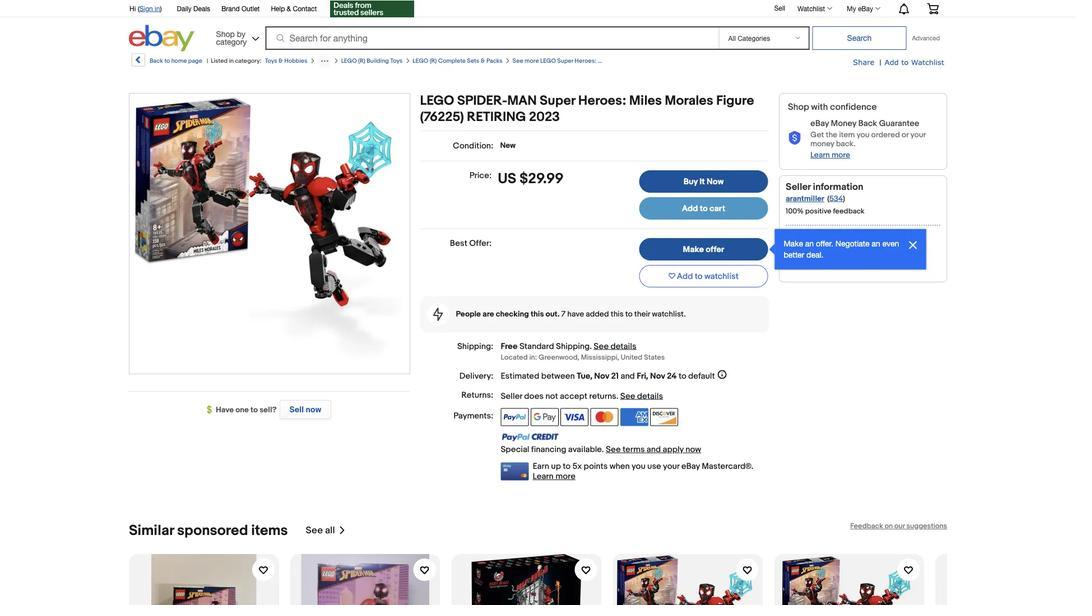 Task type: vqa. For each thing, say whether or not it's contained in the screenshot.
for in "Replying to feedback you received for an item you sold Popular article"
no



Task type: describe. For each thing, give the bounding box(es) containing it.
contact inside contact seller see other items
[[786, 248, 815, 257]]

us $29.99
[[498, 170, 564, 188]]

to left the home
[[165, 57, 170, 64]]

us
[[498, 170, 517, 188]]

see up american express image
[[621, 391, 635, 401]]

checking
[[496, 310, 529, 319]]

you inside earn up to 5x points when you use your ebay mastercard®. learn more
[[632, 462, 646, 472]]

payments:
[[454, 411, 494, 421]]

0 vertical spatial see details link
[[594, 341, 637, 352]]

advanced link
[[907, 27, 946, 49]]

terms
[[623, 445, 645, 455]]

7
[[562, 310, 566, 319]]

| listed in category:
[[207, 57, 262, 64]]

1 an from the left
[[806, 239, 814, 248]]

brand outlet link
[[222, 3, 260, 15]]

contact inside help & contact link
[[293, 4, 317, 12]]

estimated
[[501, 371, 540, 382]]

super for lego
[[557, 57, 574, 64]]

see inside contact seller see other items
[[786, 261, 800, 270]]

offer:
[[469, 238, 492, 248]]

discover image
[[650, 408, 679, 426]]

make an offer. negotiate an even better deal. tooltip
[[775, 229, 926, 270]]

sign
[[139, 4, 153, 12]]

sets
[[467, 57, 479, 64]]

2 horizontal spatial &
[[481, 57, 485, 64]]

see other items link
[[786, 261, 842, 270]]

add for add to watchlist
[[677, 271, 693, 281]]

other
[[802, 261, 820, 270]]

(76225...
[[656, 57, 678, 64]]

feedback on our suggestions link
[[850, 522, 947, 531]]

feedback on our suggestions
[[850, 522, 947, 531]]

ebay mastercard image
[[501, 463, 529, 481]]

now inside us $29.99 main content
[[686, 445, 701, 455]]

condition:
[[453, 141, 494, 151]]

brand
[[222, 4, 240, 12]]

24
[[667, 371, 677, 382]]

buy it now
[[684, 177, 724, 187]]

watchlist.
[[652, 310, 686, 319]]

items inside contact seller see other items
[[822, 261, 842, 270]]

2 this from the left
[[611, 310, 624, 319]]

save seller
[[803, 234, 841, 243]]

help & contact
[[271, 4, 317, 12]]

1 vertical spatial see details link
[[621, 391, 663, 401]]

buy
[[684, 177, 698, 187]]

Search for anything text field
[[267, 27, 717, 49]]

retiring
[[467, 109, 526, 125]]

1 toys from the left
[[265, 57, 277, 64]]

back to home page link
[[131, 53, 202, 71]]

make an offer. negotiate an even better deal.
[[784, 239, 899, 260]]

to inside earn up to 5x points when you use your ebay mastercard®. learn more
[[563, 462, 571, 472]]

heroes: for man
[[578, 93, 627, 109]]

learn more link inside us $29.99 main content
[[533, 472, 576, 482]]

home
[[171, 57, 187, 64]]

spider-
[[457, 93, 507, 109]]

sell now
[[290, 405, 321, 415]]

add to cart link
[[639, 197, 768, 220]]

add for add to cart
[[682, 204, 698, 214]]

more inside ebay money back guarantee get the item you ordered or your money back. learn more
[[832, 151, 850, 160]]

shop with confidence
[[788, 101, 877, 112]]

make for make an offer. negotiate an even better deal.
[[784, 239, 803, 248]]

or
[[902, 130, 909, 140]]

arantmiller
[[786, 194, 825, 204]]

contact seller link
[[786, 248, 836, 257]]

( inside seller information arantmiller ( 534 ) 100% positive feedback
[[828, 194, 830, 203]]

account navigation
[[123, 0, 947, 19]]

see right packs
[[513, 57, 523, 64]]

apply
[[663, 445, 684, 455]]

listed
[[211, 57, 228, 64]]

learn inside ebay money back guarantee get the item you ordered or your money back. learn more
[[811, 151, 830, 160]]

see left all at the left bottom of the page
[[306, 525, 323, 537]]

shop by category button
[[211, 25, 262, 49]]

contact seller see other items
[[786, 248, 842, 270]]

share button
[[853, 57, 875, 67]]

and for 21
[[621, 371, 635, 382]]

special
[[501, 445, 530, 455]]

back inside ebay money back guarantee get the item you ordered or your money back. learn more
[[859, 119, 877, 129]]

make for make offer
[[683, 244, 704, 255]]

my
[[847, 4, 856, 12]]

money
[[811, 139, 835, 149]]

have
[[568, 310, 584, 319]]

seller for contact
[[817, 248, 836, 257]]

2 nov from the left
[[650, 371, 665, 382]]

sign in link
[[139, 4, 160, 12]]

not
[[546, 391, 558, 401]]

dollar sign image
[[207, 406, 216, 415]]

states
[[644, 354, 665, 362]]

people
[[456, 310, 481, 319]]

when
[[610, 462, 630, 472]]

share
[[853, 57, 875, 66]]

0 vertical spatial more
[[525, 57, 539, 64]]

outlet
[[242, 4, 260, 12]]

available.
[[568, 445, 604, 455]]

to right one on the left bottom of the page
[[251, 405, 258, 415]]

money
[[831, 119, 857, 129]]

details inside free standard shipping . see details located in: greenwood, mississippi, united states
[[611, 341, 637, 352]]

united
[[621, 354, 643, 362]]

miles for lego
[[598, 57, 613, 64]]

shop for shop with confidence
[[788, 101, 809, 112]]

fri,
[[637, 371, 648, 382]]

help
[[271, 4, 285, 12]]

their
[[635, 310, 650, 319]]

0 vertical spatial back
[[150, 57, 163, 64]]

better
[[784, 250, 805, 260]]

earn
[[533, 462, 549, 472]]

sponsored
[[177, 522, 248, 540]]

none submit inside shop by category banner
[[813, 26, 907, 50]]

and for terms
[[647, 445, 661, 455]]

estimated between tue, nov 21 and fri, nov 24 to default
[[501, 371, 715, 382]]

(r) for building
[[358, 57, 365, 64]]

to left their
[[626, 310, 633, 319]]

watchlist inside share | add to watchlist
[[912, 57, 945, 66]]

ebay inside ebay money back guarantee get the item you ordered or your money back. learn more
[[811, 119, 829, 129]]

& for toys
[[279, 57, 283, 64]]

paypal credit image
[[501, 433, 559, 442]]

1 vertical spatial items
[[251, 522, 288, 540]]

delivery:
[[460, 371, 494, 382]]

add to watchlist link
[[885, 57, 945, 67]]

get the coupon image
[[330, 1, 414, 17]]

see up when
[[606, 445, 621, 455]]

with details__icon image for people are checking this out.
[[433, 308, 443, 321]]

make offer
[[683, 244, 724, 255]]

sell link
[[769, 4, 791, 12]]

learn inside earn up to 5x points when you use your ebay mastercard®. learn more
[[533, 472, 554, 482]]

(r) for complete
[[430, 57, 437, 64]]

. inside free standard shipping . see details located in: greenwood, mississippi, united states
[[590, 341, 592, 352]]

ebay money back guarantee get the item you ordered or your money back. learn more
[[811, 119, 926, 160]]

(76225)
[[420, 109, 464, 125]]

item
[[839, 130, 855, 140]]

standard
[[520, 341, 554, 352]]

google pay image
[[531, 408, 559, 426]]

see terms and apply now link
[[606, 445, 701, 455]]

to right 24
[[679, 371, 687, 382]]

5x
[[573, 462, 582, 472]]

accept
[[560, 391, 588, 401]]

1 horizontal spatial details
[[637, 391, 663, 401]]

figure for lego spider-man super heroes: miles morales figure (76225) retiring 2023
[[717, 93, 754, 109]]

between
[[541, 371, 575, 382]]

lego down shop by category banner
[[540, 57, 556, 64]]

arantmiller link
[[786, 194, 825, 204]]

negotiate
[[836, 239, 870, 248]]



Task type: locate. For each thing, give the bounding box(es) containing it.
1 horizontal spatial back
[[859, 119, 877, 129]]

offer.
[[816, 239, 834, 248]]

back left the home
[[150, 57, 163, 64]]

1 vertical spatial (
[[828, 194, 830, 203]]

master card image
[[591, 408, 619, 426]]

2 horizontal spatial ebay
[[858, 4, 873, 12]]

1 horizontal spatial you
[[857, 130, 870, 140]]

ordered
[[872, 130, 900, 140]]

1 vertical spatial with details__icon image
[[433, 308, 443, 321]]

shop left by
[[216, 29, 235, 38]]

toys right building
[[390, 57, 403, 64]]

.
[[590, 341, 592, 352], [617, 391, 619, 401]]

& inside account navigation
[[287, 4, 291, 12]]

1 vertical spatial figure
[[717, 93, 754, 109]]

suggestions
[[907, 522, 947, 531]]

sell for sell
[[774, 4, 785, 12]]

0 vertical spatial in
[[155, 4, 160, 12]]

your right or
[[911, 130, 926, 140]]

| inside share | add to watchlist
[[880, 58, 882, 67]]

super down shop by category banner
[[557, 57, 574, 64]]

1 horizontal spatial more
[[556, 472, 576, 482]]

1 vertical spatial learn
[[533, 472, 554, 482]]

lego left building
[[341, 57, 357, 64]]

1 vertical spatial .
[[617, 391, 619, 401]]

sell left watchlist link
[[774, 4, 785, 12]]

0 horizontal spatial seller
[[501, 391, 523, 401]]

1 horizontal spatial this
[[611, 310, 624, 319]]

) down information
[[843, 194, 845, 203]]

0 horizontal spatial details
[[611, 341, 637, 352]]

save seller button
[[786, 232, 841, 244]]

) inside seller information arantmiller ( 534 ) 100% positive feedback
[[843, 194, 845, 203]]

534
[[830, 194, 843, 203]]

1 horizontal spatial .
[[617, 391, 619, 401]]

with details__icon image
[[788, 131, 802, 145], [433, 308, 443, 321]]

1 horizontal spatial |
[[880, 58, 882, 67]]

0 horizontal spatial &
[[279, 57, 283, 64]]

2 an from the left
[[872, 239, 881, 248]]

use
[[648, 462, 661, 472]]

to
[[165, 57, 170, 64], [902, 57, 909, 66], [700, 204, 708, 214], [695, 271, 703, 281], [626, 310, 633, 319], [679, 371, 687, 382], [251, 405, 258, 415], [563, 462, 571, 472]]

now right apply
[[686, 445, 701, 455]]

100%
[[786, 207, 804, 216]]

mississippi,
[[581, 354, 619, 362]]

sell right sell?
[[290, 405, 304, 415]]

morales down (76225...
[[665, 93, 714, 109]]

details up united
[[611, 341, 637, 352]]

0 vertical spatial your
[[911, 130, 926, 140]]

lego (r) complete sets & packs
[[413, 57, 503, 64]]

daily
[[177, 4, 192, 12]]

seller inside seller information arantmiller ( 534 ) 100% positive feedback
[[786, 181, 811, 193]]

learn more link down the financing
[[533, 472, 576, 482]]

add down make offer link
[[677, 271, 693, 281]]

people are checking this out. 7 have added this to their watchlist.
[[456, 310, 686, 319]]

heroes: inside lego spider-man super heroes: miles morales figure (76225) retiring 2023
[[578, 93, 627, 109]]

0 horizontal spatial (r)
[[358, 57, 365, 64]]

to inside share | add to watchlist
[[902, 57, 909, 66]]

lego for building
[[341, 57, 357, 64]]

make offer link
[[639, 238, 768, 261]]

(r) left "complete"
[[430, 57, 437, 64]]

1 vertical spatial add
[[682, 204, 698, 214]]

ebay right my
[[858, 4, 873, 12]]

this
[[531, 310, 544, 319], [611, 310, 624, 319]]

morales left (76225...
[[614, 57, 636, 64]]

1 horizontal spatial figure
[[717, 93, 754, 109]]

your inside ebay money back guarantee get the item you ordered or your money back. learn more
[[911, 130, 926, 140]]

0 vertical spatial items
[[822, 261, 842, 270]]

paypal image
[[501, 408, 529, 426]]

miles down (76225...
[[630, 93, 662, 109]]

miles up lego spider-man super heroes: miles morales figure (76225) retiring 2023
[[598, 57, 613, 64]]

in right the 'sign'
[[155, 4, 160, 12]]

super right man
[[540, 93, 576, 109]]

make
[[784, 239, 803, 248], [683, 244, 704, 255]]

back up ordered
[[859, 119, 877, 129]]

1 horizontal spatial and
[[647, 445, 661, 455]]

american express image
[[621, 408, 649, 426]]

share | add to watchlist
[[853, 57, 945, 67]]

figure inside lego spider-man super heroes: miles morales figure (76225) retiring 2023
[[717, 93, 754, 109]]

shop inside shop by category
[[216, 29, 235, 38]]

1 horizontal spatial learn more link
[[811, 151, 850, 160]]

sell inside account navigation
[[774, 4, 785, 12]]

0 horizontal spatial )
[[160, 4, 162, 12]]

( down information
[[828, 194, 830, 203]]

added
[[586, 310, 609, 319]]

mastercard®.
[[702, 462, 754, 472]]

building
[[367, 57, 389, 64]]

more down back. on the top right of page
[[832, 151, 850, 160]]

( inside account navigation
[[138, 4, 139, 12]]

add right share
[[885, 57, 899, 66]]

man
[[507, 93, 537, 109]]

contact right help
[[293, 4, 317, 12]]

0 horizontal spatial now
[[306, 405, 321, 415]]

and
[[621, 371, 635, 382], [647, 445, 661, 455]]

see up 'mississippi,'
[[594, 341, 609, 352]]

0 horizontal spatial (
[[138, 4, 139, 12]]

see details link down fri,
[[621, 391, 663, 401]]

brand outlet
[[222, 4, 260, 12]]

you inside ebay money back guarantee get the item you ordered or your money back. learn more
[[857, 130, 870, 140]]

1 vertical spatial ebay
[[811, 119, 829, 129]]

make inside us $29.99 main content
[[683, 244, 704, 255]]

category:
[[235, 57, 262, 64]]

super for man
[[540, 93, 576, 109]]

deals
[[193, 4, 210, 12]]

sell?
[[260, 405, 277, 415]]

0 vertical spatial miles
[[598, 57, 613, 64]]

similar
[[129, 522, 174, 540]]

miles for man
[[630, 93, 662, 109]]

free
[[501, 341, 518, 352]]

watchlist right sell link
[[798, 4, 825, 12]]

1 vertical spatial contact
[[786, 248, 815, 257]]

heroes: up lego spider-man super heroes: miles morales figure (76225) retiring 2023
[[575, 57, 597, 64]]

see all link
[[306, 522, 346, 540]]

with
[[811, 101, 828, 112]]

) right the 'sign'
[[160, 4, 162, 12]]

lego down "complete"
[[420, 93, 454, 109]]

seller for lego spider-man super heroes: miles morales figure (76225) retiring 2023
[[786, 181, 811, 193]]

1 horizontal spatial toys
[[390, 57, 403, 64]]

see inside free standard shipping . see details located in: greenwood, mississippi, united states
[[594, 341, 609, 352]]

to left 5x
[[563, 462, 571, 472]]

nov left 21
[[594, 371, 609, 382]]

( right hi
[[138, 4, 139, 12]]

0 horizontal spatial watchlist
[[798, 4, 825, 12]]

1 horizontal spatial )
[[843, 194, 845, 203]]

shipping
[[556, 341, 590, 352]]

more right earn
[[556, 472, 576, 482]]

packs
[[487, 57, 503, 64]]

2 vertical spatial ebay
[[682, 462, 700, 472]]

greenwood,
[[539, 354, 580, 362]]

nov
[[594, 371, 609, 382], [650, 371, 665, 382]]

1 vertical spatial in
[[229, 57, 234, 64]]

seller up arantmiller
[[786, 181, 811, 193]]

0 vertical spatial )
[[160, 4, 162, 12]]

seller for shipping:
[[501, 391, 523, 401]]

$29.99
[[520, 170, 564, 188]]

watchlist inside account navigation
[[798, 4, 825, 12]]

1 vertical spatial watchlist
[[912, 57, 945, 66]]

(r) left building
[[358, 57, 365, 64]]

1 vertical spatial shop
[[788, 101, 809, 112]]

help & contact link
[[271, 3, 317, 15]]

1 vertical spatial )
[[843, 194, 845, 203]]

an up deal.
[[806, 239, 814, 248]]

heroes: down see more lego super heroes: miles morales figure (76225...
[[578, 93, 627, 109]]

0 vertical spatial shop
[[216, 29, 235, 38]]

tue,
[[577, 371, 593, 382]]

0 horizontal spatial and
[[621, 371, 635, 382]]

my ebay
[[847, 4, 873, 12]]

1 horizontal spatial &
[[287, 4, 291, 12]]

watchlist down the advanced at the top right of page
[[912, 57, 945, 66]]

lego for man
[[420, 93, 454, 109]]

lego spider-man super heroes: miles morales figure (76225) retiring 2023
[[420, 93, 754, 125]]

by
[[237, 29, 246, 38]]

0 horizontal spatial items
[[251, 522, 288, 540]]

0 vertical spatial and
[[621, 371, 635, 382]]

shop by category
[[216, 29, 247, 46]]

) inside account navigation
[[160, 4, 162, 12]]

0 horizontal spatial with details__icon image
[[433, 308, 443, 321]]

learn down the financing
[[533, 472, 554, 482]]

you left use
[[632, 462, 646, 472]]

add down buy
[[682, 204, 698, 214]]

seller
[[822, 234, 841, 243], [817, 248, 836, 257]]

morales for see more lego super heroes: miles morales figure (76225...
[[614, 57, 636, 64]]

seller inside contact seller see other items
[[817, 248, 836, 257]]

your shopping cart image
[[927, 3, 940, 14]]

0 horizontal spatial back
[[150, 57, 163, 64]]

guarantee
[[879, 119, 920, 129]]

1 vertical spatial heroes:
[[578, 93, 627, 109]]

miles inside lego spider-man super heroes: miles morales figure (76225) retiring 2023
[[630, 93, 662, 109]]

with details__icon image left people
[[433, 308, 443, 321]]

lego inside lego spider-man super heroes: miles morales figure (76225) retiring 2023
[[420, 93, 454, 109]]

0 vertical spatial you
[[857, 130, 870, 140]]

with details__icon image left the get
[[788, 131, 802, 145]]

shop
[[216, 29, 235, 38], [788, 101, 809, 112]]

& left hobbies
[[279, 57, 283, 64]]

1 nov from the left
[[594, 371, 609, 382]]

confidence
[[830, 101, 877, 112]]

this right added
[[611, 310, 624, 319]]

& right help
[[287, 4, 291, 12]]

|
[[207, 57, 208, 64], [880, 58, 882, 67]]

returns:
[[462, 391, 494, 401]]

. down 21
[[617, 391, 619, 401]]

1 (r) from the left
[[358, 57, 365, 64]]

1 vertical spatial back
[[859, 119, 877, 129]]

None submit
[[813, 26, 907, 50]]

heroes: for lego
[[575, 57, 597, 64]]

in inside account navigation
[[155, 4, 160, 12]]

0 vertical spatial morales
[[614, 57, 636, 64]]

0 horizontal spatial figure
[[637, 57, 654, 64]]

learn down money
[[811, 151, 830, 160]]

shop left with
[[788, 101, 809, 112]]

2 (r) from the left
[[430, 57, 437, 64]]

0 horizontal spatial toys
[[265, 57, 277, 64]]

see down better
[[786, 261, 800, 270]]

lego spider-man super heroes: miles morales figure (76225) retiring 2023 - picture 1 of 1 image
[[130, 94, 410, 374]]

lego left "complete"
[[413, 57, 428, 64]]

0 horizontal spatial this
[[531, 310, 544, 319]]

items
[[822, 261, 842, 270], [251, 522, 288, 540]]

lego for complete
[[413, 57, 428, 64]]

0 horizontal spatial an
[[806, 239, 814, 248]]

make up better
[[784, 239, 803, 248]]

lego (r) building toys link
[[341, 57, 403, 64]]

seller down "save seller"
[[817, 248, 836, 257]]

2 vertical spatial more
[[556, 472, 576, 482]]

toys & hobbies
[[265, 57, 308, 64]]

1 vertical spatial details
[[637, 391, 663, 401]]

super
[[557, 57, 574, 64], [540, 93, 576, 109]]

1 horizontal spatial with details__icon image
[[788, 131, 802, 145]]

the
[[826, 130, 838, 140]]

seller does not accept returns . see details
[[501, 391, 663, 401]]

toys right 'category:'
[[265, 57, 277, 64]]

See all text field
[[306, 525, 335, 537]]

2 toys from the left
[[390, 57, 403, 64]]

0 horizontal spatial learn
[[533, 472, 554, 482]]

positive
[[805, 207, 832, 216]]

0 vertical spatial seller
[[786, 181, 811, 193]]

deal.
[[807, 250, 824, 260]]

0 horizontal spatial you
[[632, 462, 646, 472]]

& right sets
[[481, 57, 485, 64]]

add inside share | add to watchlist
[[885, 57, 899, 66]]

1 horizontal spatial (
[[828, 194, 830, 203]]

0 horizontal spatial |
[[207, 57, 208, 64]]

hi
[[130, 4, 136, 12]]

ebay inside earn up to 5x points when you use your ebay mastercard®. learn more
[[682, 462, 700, 472]]

seller for save
[[822, 234, 841, 243]]

0 horizontal spatial more
[[525, 57, 539, 64]]

see all
[[306, 525, 335, 537]]

contact up other
[[786, 248, 815, 257]]

seller up paypal image
[[501, 391, 523, 401]]

returns
[[589, 391, 617, 401]]

items left see all text box
[[251, 522, 288, 540]]

morales for lego spider-man super heroes: miles morales figure (76225) retiring 2023
[[665, 93, 714, 109]]

free standard shipping . see details located in: greenwood, mississippi, united states
[[501, 341, 665, 362]]

1 horizontal spatial now
[[686, 445, 701, 455]]

your down apply
[[663, 462, 680, 472]]

0 horizontal spatial sell
[[290, 405, 304, 415]]

make inside make an offer. negotiate an even better deal.
[[784, 239, 803, 248]]

ebay down apply
[[682, 462, 700, 472]]

see details link up 'mississippi,'
[[594, 341, 637, 352]]

more down shop by category banner
[[525, 57, 539, 64]]

0 vertical spatial ebay
[[858, 4, 873, 12]]

one
[[236, 405, 249, 415]]

super inside lego spider-man super heroes: miles morales figure (76225) retiring 2023
[[540, 93, 576, 109]]

more inside earn up to 5x points when you use your ebay mastercard®. learn more
[[556, 472, 576, 482]]

you right "item"
[[857, 130, 870, 140]]

my ebay link
[[841, 2, 886, 15]]

seller inside button
[[822, 234, 841, 243]]

0 vertical spatial add
[[885, 57, 899, 66]]

0 horizontal spatial learn more link
[[533, 472, 576, 482]]

sell for sell now
[[290, 405, 304, 415]]

in right listed
[[229, 57, 234, 64]]

heroes:
[[575, 57, 597, 64], [578, 93, 627, 109]]

information
[[813, 181, 864, 193]]

. up 'mississippi,'
[[590, 341, 592, 352]]

0 horizontal spatial .
[[590, 341, 592, 352]]

seller inside us $29.99 main content
[[501, 391, 523, 401]]

0 vertical spatial super
[[557, 57, 574, 64]]

best
[[450, 238, 468, 248]]

seller right 'save'
[[822, 234, 841, 243]]

us $29.99 main content
[[420, 93, 769, 482]]

figure for see more lego super heroes: miles morales figure (76225...
[[637, 57, 654, 64]]

and up use
[[647, 445, 661, 455]]

1 horizontal spatial an
[[872, 239, 881, 248]]

1 vertical spatial super
[[540, 93, 576, 109]]

0 horizontal spatial nov
[[594, 371, 609, 382]]

learn more link down money
[[811, 151, 850, 160]]

0 horizontal spatial make
[[683, 244, 704, 255]]

morales inside lego spider-man super heroes: miles morales figure (76225) retiring 2023
[[665, 93, 714, 109]]

1 vertical spatial now
[[686, 445, 701, 455]]

details down fri,
[[637, 391, 663, 401]]

0 horizontal spatial miles
[[598, 57, 613, 64]]

0 vertical spatial figure
[[637, 57, 654, 64]]

0 vertical spatial learn
[[811, 151, 830, 160]]

ebay up the get
[[811, 119, 829, 129]]

default
[[689, 371, 715, 382]]

make left "offer"
[[683, 244, 704, 255]]

1 vertical spatial more
[[832, 151, 850, 160]]

with details__icon image for ebay money back guarantee
[[788, 131, 802, 145]]

this left out.
[[531, 310, 544, 319]]

1 horizontal spatial shop
[[788, 101, 809, 112]]

watchlist
[[705, 271, 739, 281]]

0 horizontal spatial ebay
[[682, 462, 700, 472]]

and right 21
[[621, 371, 635, 382]]

now right sell?
[[306, 405, 321, 415]]

to left cart
[[700, 204, 708, 214]]

1 this from the left
[[531, 310, 544, 319]]

to down advanced link
[[902, 57, 909, 66]]

& for help
[[287, 4, 291, 12]]

1 horizontal spatial in
[[229, 57, 234, 64]]

0 vertical spatial contact
[[293, 4, 317, 12]]

visa image
[[561, 408, 589, 426]]

1 horizontal spatial miles
[[630, 93, 662, 109]]

toys
[[265, 57, 277, 64], [390, 57, 403, 64]]

0 vertical spatial seller
[[822, 234, 841, 243]]

1 vertical spatial morales
[[665, 93, 714, 109]]

financing
[[531, 445, 567, 455]]

shop for shop by category
[[216, 29, 235, 38]]

are
[[483, 310, 494, 319]]

similar sponsored items
[[129, 522, 288, 540]]

0 vertical spatial heroes:
[[575, 57, 597, 64]]

0 vertical spatial watchlist
[[798, 4, 825, 12]]

1 vertical spatial you
[[632, 462, 646, 472]]

to left watchlist
[[695, 271, 703, 281]]

shop by category banner
[[123, 0, 947, 54]]

1 horizontal spatial your
[[911, 130, 926, 140]]

page
[[188, 57, 202, 64]]

0 horizontal spatial your
[[663, 462, 680, 472]]

earn up to 5x points when you use your ebay mastercard®. learn more
[[533, 462, 754, 482]]

ebay inside account navigation
[[858, 4, 873, 12]]

0 vertical spatial learn more link
[[811, 151, 850, 160]]

| left listed
[[207, 57, 208, 64]]

with details__icon image inside us $29.99 main content
[[433, 308, 443, 321]]

| right share button
[[880, 58, 882, 67]]

items down make an offer. negotiate an even better deal.
[[822, 261, 842, 270]]

1 horizontal spatial watchlist
[[912, 57, 945, 66]]

your inside earn up to 5x points when you use your ebay mastercard®. learn more
[[663, 462, 680, 472]]

an left even
[[872, 239, 881, 248]]

nov left 24
[[650, 371, 665, 382]]

lego (r) building toys
[[341, 57, 403, 64]]

1 vertical spatial and
[[647, 445, 661, 455]]

up
[[551, 462, 561, 472]]

category
[[216, 37, 247, 46]]

an
[[806, 239, 814, 248], [872, 239, 881, 248]]

buy it now link
[[639, 170, 768, 193]]

0 horizontal spatial in
[[155, 4, 160, 12]]



